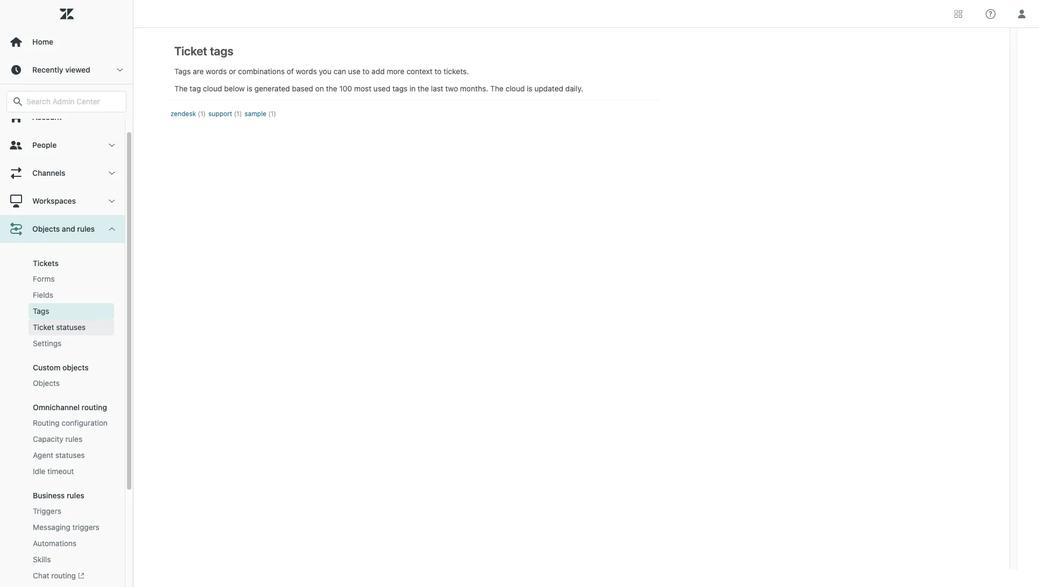 Task type: vqa. For each thing, say whether or not it's contained in the screenshot.
'Settings' "link"
yes



Task type: describe. For each thing, give the bounding box(es) containing it.
routing configuration link
[[29, 416, 114, 432]]

idle timeout
[[33, 467, 74, 476]]

statuses for agent statuses
[[55, 451, 85, 460]]

ticket statuses link
[[29, 320, 114, 336]]

custom
[[33, 363, 60, 372]]

ticket statuses element
[[33, 322, 86, 333]]

agent statuses link
[[29, 448, 114, 464]]

Search Admin Center field
[[26, 97, 119, 107]]

primary element
[[0, 0, 133, 588]]

objects for objects
[[33, 379, 60, 388]]

messaging triggers link
[[29, 520, 114, 536]]

recently
[[32, 65, 63, 74]]

objects and rules group
[[0, 243, 125, 588]]

agent
[[33, 451, 53, 460]]

idle
[[33, 467, 45, 476]]

objects and rules button
[[0, 215, 125, 243]]

objects link
[[29, 376, 114, 392]]

user menu image
[[1015, 7, 1029, 21]]

people button
[[0, 131, 125, 159]]

routing for chat routing
[[51, 572, 76, 581]]

settings link
[[29, 336, 114, 352]]

omnichannel routing
[[33, 403, 107, 412]]

tags
[[33, 307, 49, 316]]

ticket statuses
[[33, 323, 86, 332]]

skills
[[33, 556, 51, 565]]

forms link
[[29, 271, 114, 287]]

routing for omnichannel routing
[[82, 403, 107, 412]]

business rules element
[[33, 491, 84, 501]]

rules for capacity rules
[[65, 435, 82, 444]]

viewed
[[65, 65, 90, 74]]

triggers element
[[33, 507, 61, 517]]

capacity rules
[[33, 435, 82, 444]]

agent statuses element
[[33, 451, 85, 461]]

custom objects element
[[33, 363, 89, 372]]

triggers link
[[29, 504, 114, 520]]

channels
[[32, 168, 65, 178]]

settings
[[33, 339, 62, 348]]

idle timeout element
[[33, 467, 74, 477]]

routing configuration element
[[33, 418, 108, 429]]

capacity
[[33, 435, 63, 444]]

home button
[[0, 28, 133, 56]]

business
[[33, 491, 65, 501]]

rules for business rules
[[67, 491, 84, 501]]

objects element
[[33, 378, 60, 389]]

help image
[[986, 9, 996, 19]]

objects and rules
[[32, 224, 95, 234]]

account button
[[0, 103, 125, 131]]

skills link
[[29, 552, 114, 568]]

forms element
[[33, 274, 55, 285]]

timeout
[[47, 467, 74, 476]]

fields
[[33, 291, 53, 300]]

tags link
[[29, 304, 114, 320]]

messaging triggers element
[[33, 523, 100, 533]]

settings element
[[33, 339, 62, 349]]

chat
[[33, 572, 49, 581]]

capacity rules element
[[33, 434, 82, 445]]

triggers
[[72, 523, 100, 532]]



Task type: locate. For each thing, give the bounding box(es) containing it.
skills element
[[33, 555, 51, 566]]

objects for objects and rules
[[32, 224, 60, 234]]

zendesk products image
[[955, 10, 962, 17]]

routing configuration
[[33, 419, 108, 428]]

messaging
[[33, 523, 70, 532]]

objects inside dropdown button
[[32, 224, 60, 234]]

objects
[[62, 363, 89, 372]]

omnichannel routing element
[[33, 403, 107, 412]]

fields link
[[29, 287, 114, 304]]

0 vertical spatial statuses
[[56, 323, 86, 332]]

automations element
[[33, 539, 76, 550]]

people
[[32, 140, 57, 150]]

agent statuses
[[33, 451, 85, 460]]

tree inside primary element
[[0, 103, 133, 588]]

1 vertical spatial routing
[[51, 572, 76, 581]]

0 vertical spatial objects
[[32, 224, 60, 234]]

chat routing link
[[29, 568, 114, 585]]

rules inside 'link'
[[65, 435, 82, 444]]

statuses for ticket statuses
[[56, 323, 86, 332]]

0 vertical spatial rules
[[77, 224, 95, 234]]

forms
[[33, 275, 55, 284]]

1 vertical spatial objects
[[33, 379, 60, 388]]

routing down skills link
[[51, 572, 76, 581]]

2 vertical spatial rules
[[67, 491, 84, 501]]

channels button
[[0, 159, 125, 187]]

tags element
[[33, 306, 49, 317]]

1 horizontal spatial routing
[[82, 403, 107, 412]]

capacity rules link
[[29, 432, 114, 448]]

tree item
[[0, 215, 125, 588]]

and
[[62, 224, 75, 234]]

none search field inside primary element
[[1, 91, 132, 113]]

business rules
[[33, 491, 84, 501]]

recently viewed button
[[0, 56, 133, 84]]

routing up configuration
[[82, 403, 107, 412]]

rules up triggers link
[[67, 491, 84, 501]]

objects down custom
[[33, 379, 60, 388]]

rules right 'and'
[[77, 224, 95, 234]]

objects
[[32, 224, 60, 234], [33, 379, 60, 388]]

omnichannel
[[33, 403, 80, 412]]

recently viewed
[[32, 65, 90, 74]]

configuration
[[62, 419, 108, 428]]

automations
[[33, 539, 76, 549]]

rules inside dropdown button
[[77, 224, 95, 234]]

1 vertical spatial statuses
[[55, 451, 85, 460]]

1 vertical spatial rules
[[65, 435, 82, 444]]

tickets element
[[33, 259, 59, 268]]

routing
[[82, 403, 107, 412], [51, 572, 76, 581]]

workspaces
[[32, 196, 76, 206]]

0 vertical spatial routing
[[82, 403, 107, 412]]

statuses down capacity rules 'link'
[[55, 451, 85, 460]]

workspaces button
[[0, 187, 125, 215]]

tree
[[0, 103, 133, 588]]

rules
[[77, 224, 95, 234], [65, 435, 82, 444], [67, 491, 84, 501]]

statuses down tags link
[[56, 323, 86, 332]]

tickets
[[33, 259, 59, 268]]

0 horizontal spatial routing
[[51, 572, 76, 581]]

fields element
[[33, 290, 53, 301]]

account
[[32, 113, 62, 122]]

ticket
[[33, 323, 54, 332]]

statuses
[[56, 323, 86, 332], [55, 451, 85, 460]]

idle timeout link
[[29, 464, 114, 480]]

automations link
[[29, 536, 114, 552]]

objects left 'and'
[[32, 224, 60, 234]]

routing
[[33, 419, 60, 428]]

tree item containing objects and rules
[[0, 215, 125, 588]]

rules down routing configuration link
[[65, 435, 82, 444]]

triggers
[[33, 507, 61, 516]]

chat routing
[[33, 572, 76, 581]]

objects inside group
[[33, 379, 60, 388]]

tree containing account
[[0, 103, 133, 588]]

None search field
[[1, 91, 132, 113]]

chat routing element
[[33, 571, 84, 583]]

home
[[32, 37, 53, 46]]

custom objects
[[33, 363, 89, 372]]

messaging triggers
[[33, 523, 100, 532]]

tree item inside primary element
[[0, 215, 125, 588]]



